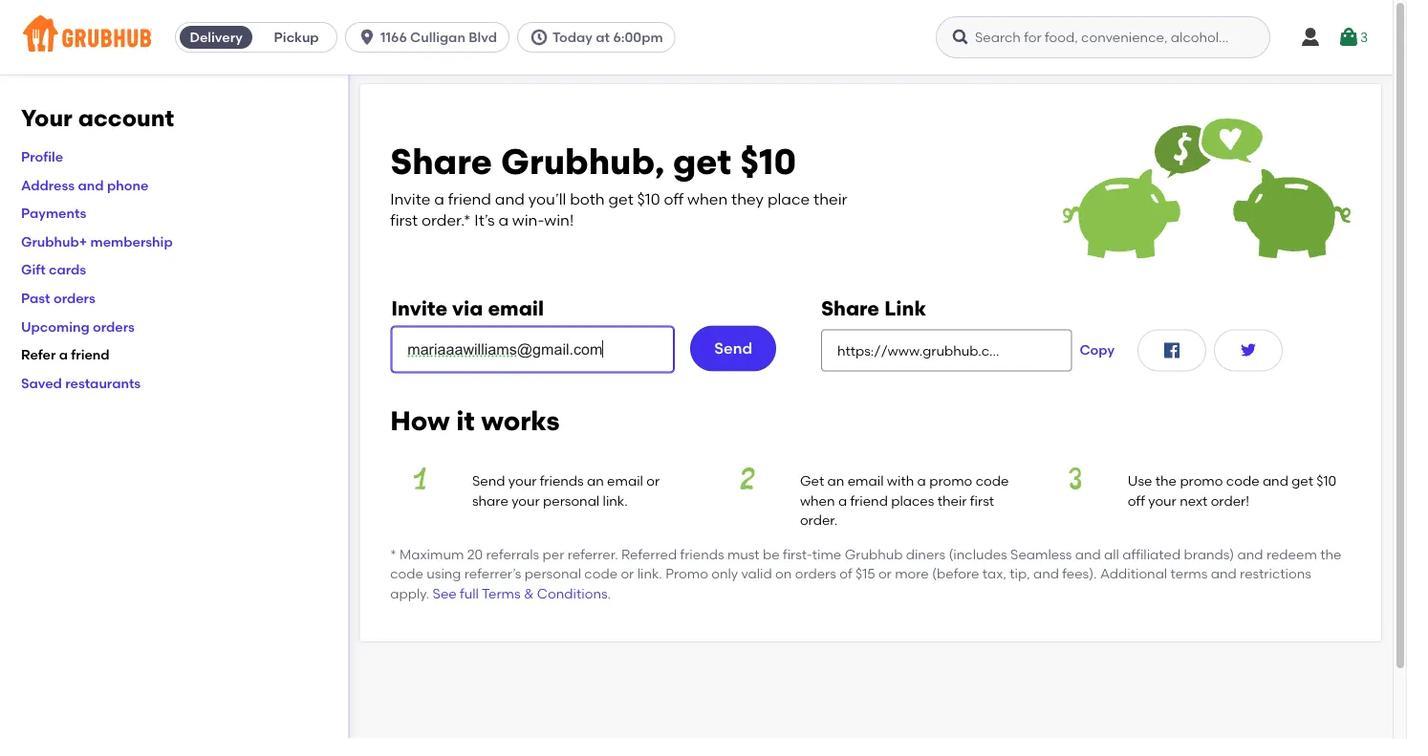 Task type: describe. For each thing, give the bounding box(es) containing it.
orders for past orders
[[53, 290, 95, 306]]

apply.
[[390, 585, 430, 602]]

code down the 'referrer.'
[[585, 566, 618, 582]]

places
[[892, 492, 935, 509]]

per
[[543, 547, 565, 563]]

and inside share grubhub, get $10 invite a friend and you'll both get $10 off when they place their first order.* it's a win-win!
[[495, 189, 525, 208]]

Enter your friend's email email field
[[391, 326, 675, 372]]

off inside use the promo code and get $10 off your next order!
[[1128, 492, 1146, 509]]

brands)
[[1185, 547, 1235, 563]]

must
[[728, 547, 760, 563]]

pickup button
[[256, 22, 337, 53]]

orders for upcoming orders
[[93, 318, 135, 335]]

or inside send your friends an email or share your personal link.
[[647, 473, 660, 489]]

using
[[427, 566, 461, 582]]

email for get an email with a promo code when a friend places their first order.
[[848, 473, 884, 489]]

address and phone
[[21, 177, 149, 193]]

blvd
[[469, 29, 497, 45]]

code up apply.
[[390, 566, 424, 582]]

send for send
[[715, 339, 753, 358]]

refer a friend link
[[21, 347, 110, 363]]

past orders link
[[21, 290, 95, 306]]

payments link
[[21, 205, 86, 221]]

referrer's
[[465, 566, 522, 582]]

svg image inside 3 button
[[1338, 26, 1361, 49]]

full
[[460, 585, 479, 602]]

friend inside share grubhub, get $10 invite a friend and you'll both get $10 off when they place their first order.* it's a win-win!
[[448, 189, 492, 208]]

refer
[[21, 347, 56, 363]]

grubhub+ membership link
[[21, 233, 173, 250]]

* maximum 20 referrals per referrer. referred friends must be first-time grubhub diners (includes seamless and all affiliated brands) and redeem the code using referrer's personal code or link. promo only valid on orders of $15 or more (before tax, tip, and fees). additional terms and restrictions apply.
[[390, 547, 1342, 602]]

affiliated
[[1123, 547, 1181, 563]]

1166 culligan blvd
[[381, 29, 497, 45]]

valid
[[742, 566, 773, 582]]

your inside use the promo code and get $10 off your next order!
[[1149, 492, 1177, 509]]

address and phone link
[[21, 177, 149, 193]]

when inside share grubhub, get $10 invite a friend and you'll both get $10 off when they place their first order.* it's a win-win!
[[688, 189, 728, 208]]

share grubhub and save image
[[1064, 115, 1351, 259]]

$10 inside use the promo code and get $10 off your next order!
[[1317, 473, 1337, 489]]

friends inside send your friends an email or share your personal link.
[[540, 473, 584, 489]]

referred
[[622, 547, 677, 563]]

saved
[[21, 375, 62, 391]]

conditions
[[537, 585, 608, 602]]

copy
[[1080, 342, 1115, 358]]

svg image inside the today at 6:00pm button
[[530, 28, 549, 47]]

3
[[1361, 29, 1369, 45]]

friend inside get an email with a promo code when a friend places their first order.
[[851, 492, 888, 509]]

send for send your friends an email or share your personal link.
[[472, 473, 505, 489]]

win!
[[544, 211, 574, 230]]

both
[[570, 189, 605, 208]]

at
[[596, 29, 610, 45]]

account
[[78, 104, 174, 132]]

code inside get an email with a promo code when a friend places their first order.
[[976, 473, 1009, 489]]

culligan
[[410, 29, 466, 45]]

gift
[[21, 262, 46, 278]]

their inside get an email with a promo code when a friend places their first order.
[[938, 492, 967, 509]]

profile link
[[21, 148, 63, 165]]

invite via email
[[391, 296, 544, 320]]

get inside use the promo code and get $10 off your next order!
[[1292, 473, 1314, 489]]

*
[[390, 547, 397, 563]]

upcoming
[[21, 318, 90, 335]]

&
[[524, 585, 534, 602]]

a right it's
[[499, 211, 509, 230]]

email inside send your friends an email or share your personal link.
[[607, 473, 644, 489]]

1 vertical spatial $10
[[638, 189, 660, 208]]

share link
[[821, 296, 927, 320]]

referrals
[[486, 547, 540, 563]]

and up fees). on the bottom right of page
[[1076, 547, 1102, 563]]

an inside send your friends an email or share your personal link.
[[587, 473, 604, 489]]

redeem
[[1267, 547, 1318, 563]]

3 button
[[1338, 20, 1369, 55]]

orders inside * maximum 20 referrals per referrer. referred friends must be first-time grubhub diners (includes seamless and all affiliated brands) and redeem the code using referrer's personal code or link. promo only valid on orders of $15 or more (before tax, tip, and fees). additional terms and restrictions apply.
[[795, 566, 837, 582]]

only
[[712, 566, 739, 582]]

personal inside send your friends an email or share your personal link.
[[543, 492, 600, 509]]

cards
[[49, 262, 86, 278]]

grubhub,
[[501, 141, 665, 183]]

off inside share grubhub, get $10 invite a friend and you'll both get $10 off when they place their first order.* it's a win-win!
[[664, 189, 684, 208]]

today at 6:00pm button
[[517, 22, 683, 53]]

your
[[21, 104, 73, 132]]

via
[[452, 296, 483, 320]]

of
[[840, 566, 853, 582]]

payments
[[21, 205, 86, 221]]

seamless
[[1011, 547, 1073, 563]]

main navigation navigation
[[0, 0, 1394, 75]]

2 horizontal spatial or
[[879, 566, 892, 582]]

tip,
[[1010, 566, 1031, 582]]

grubhub
[[845, 547, 903, 563]]

address
[[21, 177, 75, 193]]

.
[[608, 585, 611, 602]]

diners
[[906, 547, 946, 563]]

see
[[433, 585, 457, 602]]

first-
[[783, 547, 813, 563]]

profile
[[21, 148, 63, 165]]

on
[[776, 566, 792, 582]]

refer a friend
[[21, 347, 110, 363]]

6:00pm
[[613, 29, 663, 45]]

gift cards link
[[21, 262, 86, 278]]

upcoming orders link
[[21, 318, 135, 335]]

additional
[[1101, 566, 1168, 582]]

see full terms & conditions .
[[433, 585, 611, 602]]

how it works
[[390, 404, 560, 436]]

and up restrictions
[[1238, 547, 1264, 563]]



Task type: locate. For each thing, give the bounding box(es) containing it.
email for invite via email
[[488, 296, 544, 320]]

email up "enter your friend's email" email field
[[488, 296, 544, 320]]

and left phone
[[78, 177, 104, 193]]

1 vertical spatial off
[[1128, 492, 1146, 509]]

how
[[390, 404, 450, 436]]

Search for food, convenience, alcohol... search field
[[936, 16, 1271, 58]]

your down works
[[509, 473, 537, 489]]

0 horizontal spatial get
[[609, 189, 634, 208]]

an up the 'referrer.'
[[587, 473, 604, 489]]

they
[[732, 189, 764, 208]]

send your friends an email or share your personal link.
[[472, 473, 660, 509]]

friends inside * maximum 20 referrals per referrer. referred friends must be first-time grubhub diners (includes seamless and all affiliated brands) and redeem the code using referrer's personal code or link. promo only valid on orders of $15 or more (before tax, tip, and fees). additional terms and restrictions apply.
[[681, 547, 725, 563]]

all
[[1105, 547, 1120, 563]]

send button
[[691, 325, 777, 371]]

send inside send your friends an email or share your personal link.
[[472, 473, 505, 489]]

0 horizontal spatial link.
[[603, 492, 628, 509]]

$15
[[856, 566, 876, 582]]

None text field
[[821, 329, 1073, 371]]

your down use
[[1149, 492, 1177, 509]]

code inside use the promo code and get $10 off your next order!
[[1227, 473, 1260, 489]]

$10 up place
[[740, 141, 797, 183]]

it
[[457, 404, 475, 436]]

0 vertical spatial send
[[715, 339, 753, 358]]

0 vertical spatial share
[[390, 141, 493, 183]]

friends down works
[[540, 473, 584, 489]]

0 horizontal spatial first
[[390, 211, 418, 230]]

1 horizontal spatial friend
[[448, 189, 492, 208]]

(includes
[[949, 547, 1008, 563]]

1 vertical spatial orders
[[93, 318, 135, 335]]

orders down time at the right of page
[[795, 566, 837, 582]]

$10
[[740, 141, 797, 183], [638, 189, 660, 208], [1317, 473, 1337, 489]]

0 vertical spatial their
[[814, 189, 848, 208]]

your right share
[[512, 492, 540, 509]]

1 horizontal spatial friends
[[681, 547, 725, 563]]

or
[[647, 473, 660, 489], [621, 566, 634, 582], [879, 566, 892, 582]]

0 horizontal spatial send
[[472, 473, 505, 489]]

1 vertical spatial send
[[472, 473, 505, 489]]

time
[[813, 547, 842, 563]]

$10 right the both
[[638, 189, 660, 208]]

share inside share grubhub, get $10 invite a friend and you'll both get $10 off when they place their first order.* it's a win-win!
[[390, 141, 493, 183]]

svg image inside 1166 culligan blvd button
[[358, 28, 377, 47]]

or down referred
[[621, 566, 634, 582]]

use
[[1128, 473, 1153, 489]]

0 vertical spatial friends
[[540, 473, 584, 489]]

today
[[553, 29, 593, 45]]

1166
[[381, 29, 407, 45]]

1 vertical spatial invite
[[391, 296, 448, 320]]

restrictions
[[1241, 566, 1312, 582]]

1 horizontal spatial the
[[1321, 547, 1342, 563]]

0 horizontal spatial email
[[488, 296, 544, 320]]

share
[[390, 141, 493, 183], [821, 296, 880, 320]]

promo inside use the promo code and get $10 off your next order!
[[1181, 473, 1224, 489]]

order!
[[1212, 492, 1250, 509]]

step 3 image
[[1046, 468, 1105, 490]]

use the promo code and get $10 off your next order!
[[1128, 473, 1337, 509]]

1 promo from the left
[[930, 473, 973, 489]]

grubhub+ membership
[[21, 233, 173, 250]]

a right "with"
[[918, 473, 927, 489]]

get
[[673, 141, 732, 183], [609, 189, 634, 208], [1292, 473, 1314, 489]]

1 vertical spatial get
[[609, 189, 634, 208]]

or right $15
[[879, 566, 892, 582]]

0 horizontal spatial promo
[[930, 473, 973, 489]]

2 vertical spatial orders
[[795, 566, 837, 582]]

with
[[887, 473, 915, 489]]

0 horizontal spatial $10
[[638, 189, 660, 208]]

0 vertical spatial personal
[[543, 492, 600, 509]]

order.
[[800, 512, 838, 528]]

1166 culligan blvd button
[[345, 22, 517, 53]]

get an email with a promo code when a friend places their first order.
[[800, 473, 1009, 528]]

personal inside * maximum 20 referrals per referrer. referred friends must be first-time grubhub diners (includes seamless and all affiliated brands) and redeem the code using referrer's personal code or link. promo only valid on orders of $15 or more (before tax, tip, and fees). additional terms and restrictions apply.
[[525, 566, 582, 582]]

more
[[895, 566, 929, 582]]

0 horizontal spatial friend
[[71, 347, 110, 363]]

2 horizontal spatial email
[[848, 473, 884, 489]]

1 horizontal spatial $10
[[740, 141, 797, 183]]

share for grubhub,
[[390, 141, 493, 183]]

0 vertical spatial friend
[[448, 189, 492, 208]]

2 vertical spatial $10
[[1317, 473, 1337, 489]]

1 horizontal spatial email
[[607, 473, 644, 489]]

0 horizontal spatial friends
[[540, 473, 584, 489]]

get right the both
[[609, 189, 634, 208]]

1 horizontal spatial promo
[[1181, 473, 1224, 489]]

when up order.
[[800, 492, 836, 509]]

friend
[[448, 189, 492, 208], [71, 347, 110, 363], [851, 492, 888, 509]]

off down use
[[1128, 492, 1146, 509]]

1 horizontal spatial their
[[938, 492, 967, 509]]

0 horizontal spatial their
[[814, 189, 848, 208]]

their right places
[[938, 492, 967, 509]]

2 horizontal spatial $10
[[1317, 473, 1337, 489]]

orders up refer a friend
[[93, 318, 135, 335]]

0 horizontal spatial off
[[664, 189, 684, 208]]

invite left via
[[391, 296, 448, 320]]

email inside get an email with a promo code when a friend places their first order.
[[848, 473, 884, 489]]

first inside share grubhub, get $10 invite a friend and you'll both get $10 off when they place their first order.* it's a win-win!
[[390, 211, 418, 230]]

1 vertical spatial when
[[800, 492, 836, 509]]

and up the win-
[[495, 189, 525, 208]]

an
[[587, 473, 604, 489], [828, 473, 845, 489]]

past orders
[[21, 290, 95, 306]]

promo up next
[[1181, 473, 1224, 489]]

1 horizontal spatial send
[[715, 339, 753, 358]]

0 vertical spatial $10
[[740, 141, 797, 183]]

1 horizontal spatial or
[[647, 473, 660, 489]]

1 vertical spatial the
[[1321, 547, 1342, 563]]

invite
[[390, 189, 431, 208], [391, 296, 448, 320]]

an inside get an email with a promo code when a friend places their first order.
[[828, 473, 845, 489]]

place
[[768, 189, 810, 208]]

1 vertical spatial first
[[971, 492, 995, 509]]

the right redeem
[[1321, 547, 1342, 563]]

0 vertical spatial link.
[[603, 492, 628, 509]]

and inside use the promo code and get $10 off your next order!
[[1263, 473, 1289, 489]]

first inside get an email with a promo code when a friend places their first order.
[[971, 492, 995, 509]]

1 horizontal spatial an
[[828, 473, 845, 489]]

0 vertical spatial when
[[688, 189, 728, 208]]

the inside * maximum 20 referrals per referrer. referred friends must be first-time grubhub diners (includes seamless and all affiliated brands) and redeem the code using referrer's personal code or link. promo only valid on orders of $15 or more (before tax, tip, and fees). additional terms and restrictions apply.
[[1321, 547, 1342, 563]]

promo
[[666, 566, 709, 582]]

get up they
[[673, 141, 732, 183]]

0 vertical spatial off
[[664, 189, 684, 208]]

code up the (includes
[[976, 473, 1009, 489]]

first
[[390, 211, 418, 230], [971, 492, 995, 509]]

personal down per
[[525, 566, 582, 582]]

see full terms & conditions link
[[433, 585, 608, 602]]

0 horizontal spatial or
[[621, 566, 634, 582]]

fees).
[[1063, 566, 1098, 582]]

and down the seamless
[[1034, 566, 1060, 582]]

1 vertical spatial friends
[[681, 547, 725, 563]]

when inside get an email with a promo code when a friend places their first order.
[[800, 492, 836, 509]]

2 vertical spatial get
[[1292, 473, 1314, 489]]

copy button
[[1073, 329, 1123, 371]]

promo inside get an email with a promo code when a friend places their first order.
[[930, 473, 973, 489]]

1 horizontal spatial off
[[1128, 492, 1146, 509]]

invite inside share grubhub, get $10 invite a friend and you'll both get $10 off when they place their first order.* it's a win-win!
[[390, 189, 431, 208]]

first left order.*
[[390, 211, 418, 230]]

share up order.*
[[390, 141, 493, 183]]

step 1 image
[[390, 468, 450, 490]]

code up order!
[[1227, 473, 1260, 489]]

order.*
[[422, 211, 471, 230]]

svg image
[[1161, 339, 1184, 362]]

be
[[763, 547, 780, 563]]

1 vertical spatial friend
[[71, 347, 110, 363]]

get up redeem
[[1292, 473, 1314, 489]]

a right refer
[[59, 347, 68, 363]]

2 horizontal spatial friend
[[851, 492, 888, 509]]

1 vertical spatial share
[[821, 296, 880, 320]]

and
[[78, 177, 104, 193], [495, 189, 525, 208], [1263, 473, 1289, 489], [1076, 547, 1102, 563], [1238, 547, 1264, 563], [1034, 566, 1060, 582], [1212, 566, 1237, 582]]

gift cards
[[21, 262, 86, 278]]

friend down "with"
[[851, 492, 888, 509]]

friends up promo in the bottom of the page
[[681, 547, 725, 563]]

next
[[1180, 492, 1208, 509]]

first up the (includes
[[971, 492, 995, 509]]

you'll
[[529, 189, 567, 208]]

0 horizontal spatial when
[[688, 189, 728, 208]]

win-
[[513, 211, 544, 230]]

a
[[434, 189, 445, 208], [499, 211, 509, 230], [59, 347, 68, 363], [918, 473, 927, 489], [839, 492, 848, 509]]

their right place
[[814, 189, 848, 208]]

off left they
[[664, 189, 684, 208]]

link.
[[603, 492, 628, 509], [638, 566, 663, 582]]

and up redeem
[[1263, 473, 1289, 489]]

maximum
[[400, 547, 464, 563]]

saved restaurants link
[[21, 375, 141, 391]]

0 vertical spatial orders
[[53, 290, 95, 306]]

1 vertical spatial personal
[[525, 566, 582, 582]]

1 horizontal spatial first
[[971, 492, 995, 509]]

share left link
[[821, 296, 880, 320]]

0 vertical spatial invite
[[390, 189, 431, 208]]

0 vertical spatial the
[[1156, 473, 1177, 489]]

link
[[885, 296, 927, 320]]

delivery
[[190, 29, 243, 45]]

0 vertical spatial first
[[390, 211, 418, 230]]

personal up per
[[543, 492, 600, 509]]

$10 up redeem
[[1317, 473, 1337, 489]]

a up order.*
[[434, 189, 445, 208]]

referrer.
[[568, 547, 618, 563]]

2 horizontal spatial get
[[1292, 473, 1314, 489]]

terms
[[482, 585, 521, 602]]

invite up order.*
[[390, 189, 431, 208]]

share grubhub, get $10 invite a friend and you'll both get $10 off when they place their first order.* it's a win-win!
[[390, 141, 848, 230]]

2 promo from the left
[[1181, 473, 1224, 489]]

or up referred
[[647, 473, 660, 489]]

0 horizontal spatial the
[[1156, 473, 1177, 489]]

restaurants
[[65, 375, 141, 391]]

1 horizontal spatial link.
[[638, 566, 663, 582]]

tax,
[[983, 566, 1007, 582]]

the right use
[[1156, 473, 1177, 489]]

get
[[800, 473, 825, 489]]

upcoming orders
[[21, 318, 135, 335]]

1 vertical spatial their
[[938, 492, 967, 509]]

delivery button
[[176, 22, 256, 53]]

email
[[488, 296, 544, 320], [607, 473, 644, 489], [848, 473, 884, 489]]

1 horizontal spatial get
[[673, 141, 732, 183]]

it's
[[475, 211, 495, 230]]

their
[[814, 189, 848, 208], [938, 492, 967, 509]]

the inside use the promo code and get $10 off your next order!
[[1156, 473, 1177, 489]]

0 vertical spatial get
[[673, 141, 732, 183]]

svg image
[[1300, 26, 1323, 49], [1338, 26, 1361, 49], [358, 28, 377, 47], [530, 28, 549, 47], [952, 28, 971, 47], [1238, 339, 1261, 362]]

link. down referred
[[638, 566, 663, 582]]

an right get
[[828, 473, 845, 489]]

2 vertical spatial friend
[[851, 492, 888, 509]]

their inside share grubhub, get $10 invite a friend and you'll both get $10 off when they place their first order.* it's a win-win!
[[814, 189, 848, 208]]

1 horizontal spatial share
[[821, 296, 880, 320]]

friend up saved restaurants
[[71, 347, 110, 363]]

a up time at the right of page
[[839, 492, 848, 509]]

friends
[[540, 473, 584, 489], [681, 547, 725, 563]]

and down brands)
[[1212, 566, 1237, 582]]

email left "with"
[[848, 473, 884, 489]]

1 horizontal spatial when
[[800, 492, 836, 509]]

link. inside send your friends an email or share your personal link.
[[603, 492, 628, 509]]

promo
[[930, 473, 973, 489], [1181, 473, 1224, 489]]

0 horizontal spatial share
[[390, 141, 493, 183]]

pickup
[[274, 29, 319, 45]]

when left they
[[688, 189, 728, 208]]

your account
[[21, 104, 174, 132]]

off
[[664, 189, 684, 208], [1128, 492, 1146, 509]]

share for link
[[821, 296, 880, 320]]

1 vertical spatial link.
[[638, 566, 663, 582]]

1 an from the left
[[587, 473, 604, 489]]

link. up the 'referrer.'
[[603, 492, 628, 509]]

the
[[1156, 473, 1177, 489], [1321, 547, 1342, 563]]

share
[[472, 492, 509, 509]]

0 horizontal spatial an
[[587, 473, 604, 489]]

send inside button
[[715, 339, 753, 358]]

link. inside * maximum 20 referrals per referrer. referred friends must be first-time grubhub diners (includes seamless and all affiliated brands) and redeem the code using referrer's personal code or link. promo only valid on orders of $15 or more (before tax, tip, and fees). additional terms and restrictions apply.
[[638, 566, 663, 582]]

saved restaurants
[[21, 375, 141, 391]]

2 an from the left
[[828, 473, 845, 489]]

promo up places
[[930, 473, 973, 489]]

email up referred
[[607, 473, 644, 489]]

step 2 image
[[718, 468, 777, 490]]

orders up upcoming orders
[[53, 290, 95, 306]]

friend up it's
[[448, 189, 492, 208]]



Task type: vqa. For each thing, say whether or not it's contained in the screenshot.
second as
no



